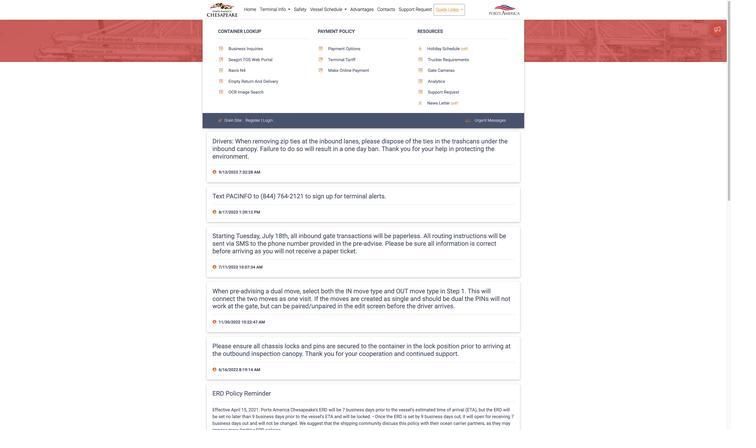 Task type: locate. For each thing, give the bounding box(es) containing it.
inbound
[[320, 138, 342, 145], [213, 145, 235, 153], [299, 233, 322, 240]]

3 clock image from the top
[[213, 368, 218, 373]]

type up the should
[[427, 288, 439, 295]]

terminal for terminal info
[[260, 7, 277, 12]]

1 vertical spatial dual
[[452, 296, 464, 303]]

policy
[[408, 422, 420, 427]]

pins
[[314, 343, 325, 350]]

payment down vessel schedule link
[[318, 29, 338, 34]]

8/17/2023 1:39:12 pm
[[218, 210, 260, 215]]

text pacinfo to (844) 764-2121 to sign up for terminal alerts.
[[213, 193, 387, 200]]

seagirt tos web portal
[[228, 57, 273, 62]]

tos
[[243, 57, 251, 62]]

1 vertical spatial prior
[[376, 408, 385, 414]]

clock image
[[213, 211, 218, 215], [213, 266, 218, 270], [213, 368, 218, 373]]

schedule for vessel
[[324, 7, 343, 12]]

terminal tariff
[[327, 57, 356, 62]]

arriving inside please ensure all chassis locks and pins are secured to the container in the lock position prior to arriving at the outbound inspection canopy.  thank you for your cooperation and continued support.
[[483, 343, 504, 350]]

0 vertical spatial is
[[471, 240, 475, 248]]

arrow to bottom image for news letter
[[418, 101, 427, 105]]

0 horizontal spatial thank
[[305, 351, 323, 358]]

am right 7:32:28
[[254, 170, 261, 175]]

vessel's up this
[[399, 408, 415, 414]]

and inside the seagirt marine terminal gates will be open on october 9th, columbus day. the main gate and new vail gate will process trucks from 6:00 am – 3:30 pm, reefers included.
[[475, 90, 486, 98]]

0 horizontal spatial but
[[261, 303, 270, 311]]

0 horizontal spatial home
[[212, 70, 224, 76]]

canopy. inside drivers: when removing zip ties at the inbound lanes, please dispose of the ties in the trashcans under the inbound canopy.  failure to do so will result in a one day ban. thank you for your help in protecting the environment.
[[237, 145, 259, 153]]

one inside drivers: when removing zip ties at the inbound lanes, please dispose of the ties in the trashcans under the inbound canopy.  failure to do so will result in a one day ban. thank you for your help in protecting the environment.
[[345, 145, 355, 153]]

lanes,
[[344, 138, 360, 145]]

the up news letter (pdf) at top right
[[434, 90, 444, 98]]

0 horizontal spatial move
[[354, 288, 369, 295]]

1 horizontal spatial at
[[302, 138, 308, 145]]

urgent messages up under
[[475, 118, 506, 123]]

arrow to bottom image for holiday schedule
[[418, 47, 427, 51]]

0 vertical spatial home link
[[243, 4, 258, 15]]

0 vertical spatial urgent messages
[[230, 70, 265, 76]]

1 horizontal spatial support
[[428, 90, 443, 95]]

2 clock image from the top
[[213, 266, 218, 270]]

a inside the when pre-advising a dual move, select both the in move type and out move type in step 1. this will connect the two moves as one visit. if the moves are created as single and should be dual the pins will not work at the gate, but can be paired/unpaired in the edit screen before the driver arrives.
[[266, 288, 269, 295]]

inspection
[[252, 351, 281, 358]]

10:38:43
[[239, 115, 256, 120]]

business up impose
[[213, 422, 231, 427]]

0 vertical spatial support request
[[399, 7, 432, 12]]

make
[[329, 68, 339, 73]]

not inside effective april 15, 2021: ports america chesapeake's erd will be 7 business days prior to the vessel's estimated time of arrival (eta), but the erd will be set no later than 9 business days prior to the vessel's eta and will be locked. • once the erd is set by 9 business days out, it will open for receiving 7 business days out and will not be changed.  we suggest that the shipping community discuss this policy with their ocean carrier partners, as they may impose more limiting erd policies.
[[266, 422, 273, 427]]

1 horizontal spatial is
[[471, 240, 475, 248]]

one inside the when pre-advising a dual move, select both the in move type and out move type in step 1. this will connect the two moves as one visit. if the moves are created as single and should be dual the pins will not work at the gate, but can be paired/unpaired in the edit screen before the driver arrives.
[[288, 296, 298, 303]]

1 vertical spatial before
[[387, 303, 406, 311]]

ties
[[290, 138, 301, 145], [424, 138, 434, 145]]

type up created at the bottom of the page
[[371, 288, 383, 295]]

7 up shipping
[[343, 408, 345, 414]]

policy inside the 'quick links' element
[[340, 29, 355, 34]]

1 horizontal spatial but
[[479, 408, 486, 414]]

are inside please ensure all chassis locks and pins are secured to the container in the lock position prior to arriving at the outbound inspection canopy.  thank you for your cooperation and continued support.
[[327, 343, 336, 350]]

home up lookup
[[244, 7, 256, 12]]

terminal
[[344, 193, 367, 200]]

in up help
[[435, 138, 440, 145]]

effective april 15, 2021: ports america chesapeake's erd will be 7 business days prior to the vessel's estimated time of arrival (eta), but the erd will be set no later than 9 business days prior to the vessel's eta and will be locked. • once the erd is set by 9 business days out, it will open for receiving 7 business days out and will not be changed.  we suggest that the shipping community discuss this policy with their ocean carrier partners, as they may impose more limiting erd policies.
[[213, 408, 514, 431]]

your inside drivers: when removing zip ties at the inbound lanes, please dispose of the ties in the trashcans under the inbound canopy.  failure to do so will result in a one day ban. thank you for your help in protecting the environment.
[[422, 145, 434, 153]]

1 horizontal spatial of
[[447, 408, 451, 414]]

community
[[359, 422, 382, 427]]

america
[[273, 408, 290, 414]]

erd up effective
[[213, 391, 224, 398]]

3 clock image from the top
[[213, 321, 218, 325]]

they
[[493, 422, 501, 427]]

1 vertical spatial support
[[428, 90, 443, 95]]

2 moves from the left
[[331, 296, 349, 303]]

1 horizontal spatial pre-
[[353, 240, 364, 248]]

included.
[[374, 98, 399, 105]]

2 the from the left
[[434, 90, 444, 98]]

thank down dispose
[[382, 145, 399, 153]]

terminal up from
[[267, 90, 292, 98]]

1 vertical spatial terminal
[[328, 57, 345, 62]]

home left navis
[[212, 70, 224, 76]]

open inside the seagirt marine terminal gates will be open on october 9th, columbus day. the main gate and new vail gate will process trucks from 6:00 am – 3:30 pm, reefers included.
[[330, 90, 344, 98]]

news letter (pdf)
[[427, 101, 459, 106]]

8/17/2023
[[219, 210, 238, 215]]

11/30/2022
[[219, 321, 241, 325]]

protecting
[[456, 145, 484, 153]]

support request link
[[397, 4, 434, 15], [418, 87, 509, 98]]

0 horizontal spatial moves
[[259, 296, 278, 303]]

inquiries
[[247, 46, 263, 51]]

1 horizontal spatial canopy.
[[282, 351, 304, 358]]

payment down the terminal tariff link
[[353, 68, 369, 73]]

0 vertical spatial policy
[[340, 29, 355, 34]]

for right up
[[335, 193, 343, 200]]

0 horizontal spatial set
[[219, 415, 225, 420]]

0 vertical spatial terminal
[[260, 7, 277, 12]]

october
[[354, 90, 377, 98]]

links
[[448, 7, 459, 12]]

1 horizontal spatial open
[[475, 415, 485, 420]]

are up edit
[[351, 296, 360, 303]]

will down 'ports'
[[259, 422, 265, 427]]

policy up april
[[226, 391, 243, 398]]

0 horizontal spatial when
[[213, 288, 229, 295]]

the left ocr
[[213, 90, 223, 98]]

2 vertical spatial terminal
[[267, 90, 292, 98]]

register
[[246, 118, 260, 123]]

dual up can
[[271, 288, 283, 295]]

prior inside please ensure all chassis locks and pins are secured to the container in the lock position prior to arriving at the outbound inspection canopy.  thank you for your cooperation and continued support.
[[461, 343, 474, 350]]

1 horizontal spatial policy
[[340, 29, 355, 34]]

gate inside starting tuesday, july 18th, all inbound gate transactions will be paperless. all routing instructions will be sent via sms to the phone number provided in the pre-advise. please be sure all information is correct before arriving as you will not receive a paper ticket.
[[323, 233, 336, 240]]

0 vertical spatial are
[[351, 296, 360, 303]]

1 horizontal spatial 9
[[421, 415, 424, 420]]

1 vertical spatial support request
[[427, 90, 460, 95]]

1 horizontal spatial a
[[318, 248, 321, 255]]

0 vertical spatial thank
[[382, 145, 399, 153]]

2 vertical spatial gate
[[323, 233, 336, 240]]

home link left navis
[[212, 70, 224, 76]]

quick links element
[[203, 20, 525, 128]]

2 horizontal spatial not
[[502, 296, 511, 303]]

and right eta
[[335, 415, 342, 420]]

schedule inside the 'quick links' element
[[443, 46, 460, 51]]

1 move from the left
[[354, 288, 369, 295]]

login link
[[263, 118, 273, 123]]

1 vertical spatial thank
[[305, 351, 323, 358]]

you down phone in the left of the page
[[263, 248, 273, 255]]

of inside effective april 15, 2021: ports america chesapeake's erd will be 7 business days prior to the vessel's estimated time of arrival (eta), but the erd will be set no later than 9 business days prior to the vessel's eta and will be locked. • once the erd is set by 9 business days out, it will open for receiving 7 business days out and will not be changed.  we suggest that the shipping community discuss this policy with their ocean carrier partners, as they may impose more limiting erd policies.
[[447, 408, 451, 414]]

make online payment
[[327, 68, 369, 73]]

7 right receiving in the right of the page
[[512, 415, 514, 420]]

2 vertical spatial prior
[[286, 415, 295, 420]]

more
[[229, 428, 239, 431]]

0 vertical spatial your
[[422, 145, 434, 153]]

seagirt up navis n4
[[229, 57, 242, 62]]

(pdf) for schedule
[[461, 47, 468, 51]]

business up locked. on the bottom of page
[[346, 408, 364, 414]]

payment
[[318, 29, 338, 34], [329, 46, 345, 51], [353, 68, 369, 73]]

pins
[[476, 296, 489, 303]]

1 vertical spatial you
[[263, 248, 273, 255]]

set left no
[[219, 415, 225, 420]]

will up the pins
[[482, 288, 491, 295]]

2 vertical spatial clock image
[[213, 321, 218, 325]]

a down provided
[[318, 248, 321, 255]]

9 right by
[[421, 415, 424, 420]]

a inside drivers: when removing zip ties at the inbound lanes, please dispose of the ties in the trashcans under the inbound canopy.  failure to do so will result in a one day ban. thank you for your help in protecting the environment.
[[340, 145, 343, 153]]

pre- up connect
[[230, 288, 241, 295]]

before inside the when pre-advising a dual move, select both the in move type and out move type in step 1. this will connect the two moves as one visit. if the moves are created as single and should be dual the pins will not work at the gate, but can be paired/unpaired in the edit screen before the driver arrives.
[[387, 303, 406, 311]]

days up ocean
[[444, 415, 454, 420]]

all down all
[[428, 240, 435, 248]]

0 horizontal spatial arriving
[[232, 248, 253, 255]]

9/13/2023
[[219, 170, 238, 175]]

seagirt down empty
[[225, 90, 245, 98]]

in up continued
[[407, 343, 412, 350]]

terminal left info
[[260, 7, 277, 12]]

move right out
[[410, 288, 426, 295]]

1 the from the left
[[213, 90, 223, 98]]

11/30/2022 10:22:47 am
[[218, 321, 265, 325]]

your inside please ensure all chassis locks and pins are secured to the container in the lock position prior to arriving at the outbound inspection canopy.  thank you for your cooperation and continued support.
[[346, 351, 358, 358]]

home link
[[243, 4, 258, 15], [212, 70, 224, 76]]

work
[[213, 303, 226, 311]]

you inside drivers: when removing zip ties at the inbound lanes, please dispose of the ties in the trashcans under the inbound canopy.  failure to do so will result in a one day ban. thank you for your help in protecting the environment.
[[401, 145, 411, 153]]

thank inside drivers: when removing zip ties at the inbound lanes, please dispose of the ties in the trashcans under the inbound canopy.  failure to do so will result in a one day ban. thank you for your help in protecting the environment.
[[382, 145, 399, 153]]

1 clock image from the top
[[213, 211, 218, 215]]

am for a
[[259, 321, 265, 325]]

terminal up make
[[328, 57, 345, 62]]

(pdf)
[[461, 47, 468, 51], [451, 102, 459, 106]]

urgent right bullhorn image
[[475, 118, 487, 123]]

am for terminal
[[257, 115, 263, 120]]

for left receiving in the right of the page
[[486, 415, 492, 420]]

1 horizontal spatial gate
[[323, 233, 336, 240]]

764-
[[277, 193, 290, 200]]

july
[[262, 233, 274, 240]]

6/16/2022
[[219, 368, 238, 373]]

clock image for text pacinfo to (844) 764-2121 to sign up for terminal alerts.
[[213, 211, 218, 215]]

will up shipping
[[343, 415, 350, 420]]

2 vertical spatial payment
[[353, 68, 369, 73]]

am right 10:07:34
[[257, 266, 263, 270]]

9
[[252, 415, 255, 420], [421, 415, 424, 420]]

correct
[[477, 240, 497, 248]]

0 horizontal spatial please
[[213, 343, 232, 350]]

clock image left 9/13/2023
[[213, 171, 218, 175]]

continued
[[407, 351, 434, 358]]

for left help
[[413, 145, 420, 153]]

business
[[229, 46, 246, 51]]

you down the pins
[[324, 351, 334, 358]]

before down sent
[[213, 248, 231, 255]]

in up paper
[[336, 240, 341, 248]]

as inside starting tuesday, july 18th, all inbound gate transactions will be paperless. all routing instructions will be sent via sms to the phone number provided in the pre-advise. please be sure all information is correct before arriving as you will not receive a paper ticket.
[[255, 248, 262, 255]]

not inside the when pre-advising a dual move, select both the in move type and out move type in step 1. this will connect the two moves as one visit. if the moves are created as single and should be dual the pins will not work at the gate, but can be paired/unpaired in the edit screen before the driver arrives.
[[502, 296, 511, 303]]

1 vertical spatial clock image
[[213, 266, 218, 270]]

you inside starting tuesday, july 18th, all inbound gate transactions will be paperless. all routing instructions will be sent via sms to the phone number provided in the pre-advise. please be sure all information is correct before arriving as you will not receive a paper ticket.
[[263, 248, 273, 255]]

thank down the pins
[[305, 351, 323, 358]]

starting tuesday, july 18th, all inbound gate transactions will be paperless. all routing instructions will be sent via sms to the phone number provided in the pre-advise. please be sure all information is correct before arriving as you will not receive a paper ticket.
[[213, 233, 507, 255]]

request
[[416, 7, 432, 12], [444, 90, 460, 95]]

home link up lookup
[[243, 4, 258, 15]]

gate up provided
[[323, 233, 336, 240]]

support right contacts
[[399, 7, 415, 12]]

terminal info
[[260, 7, 287, 12]]

0 vertical spatial 7
[[343, 408, 345, 414]]

1 vertical spatial messages
[[488, 118, 506, 123]]

is up this
[[404, 415, 407, 420]]

container
[[379, 343, 405, 350]]

grain
[[225, 118, 234, 123]]

will right it
[[467, 415, 474, 420]]

clock image for drivers: when removing zip ties at the inbound lanes, please dispose of the ties in the trashcans under the inbound canopy.  failure to do so will result in a one day ban. thank you for your help in protecting the environment.
[[213, 171, 218, 175]]

1 vertical spatial policy
[[226, 391, 243, 398]]

0 horizontal spatial a
[[266, 288, 269, 295]]

seagirt inside the seagirt marine terminal gates will be open on october 9th, columbus day. the main gate and new vail gate will process trucks from 6:00 am – 3:30 pm, reefers included.
[[225, 90, 245, 98]]

1 horizontal spatial you
[[324, 351, 334, 358]]

0 horizontal spatial pre-
[[230, 288, 241, 295]]

this
[[468, 288, 480, 295]]

1 arrow to bottom image from the top
[[418, 47, 427, 51]]

of right dispose
[[406, 138, 411, 145]]

gate
[[461, 90, 474, 98], [213, 98, 225, 105], [323, 233, 336, 240]]

1 horizontal spatial moves
[[331, 296, 349, 303]]

2 vertical spatial inbound
[[299, 233, 322, 240]]

a right advising
[[266, 288, 269, 295]]

1 vertical spatial seagirt
[[225, 90, 245, 98]]

thank
[[382, 145, 399, 153], [305, 351, 323, 358]]

but left can
[[261, 303, 270, 311]]

when up connect
[[213, 288, 229, 295]]

1 horizontal spatial dual
[[452, 296, 464, 303]]

(pdf) inside news letter (pdf)
[[451, 102, 459, 106]]

is down instructions
[[471, 240, 475, 248]]

move
[[354, 288, 369, 295], [410, 288, 426, 295]]

1 horizontal spatial home link
[[243, 4, 258, 15]]

as left they
[[487, 422, 492, 427]]

0 horizontal spatial canopy.
[[237, 145, 259, 153]]

business inquiries
[[228, 46, 263, 51]]

support request up news letter (pdf) at top right
[[427, 90, 460, 95]]

set left by
[[408, 415, 414, 420]]

0 horizontal spatial you
[[263, 248, 273, 255]]

messages
[[244, 70, 265, 76], [488, 118, 506, 123]]

0 vertical spatial before
[[213, 248, 231, 255]]

prior
[[461, 343, 474, 350], [376, 408, 385, 414], [286, 415, 295, 420]]

dual down step
[[452, 296, 464, 303]]

prior up once
[[376, 408, 385, 414]]

created
[[361, 296, 382, 303]]

2 clock image from the top
[[213, 171, 218, 175]]

1 vertical spatial arrow to bottom image
[[418, 101, 427, 105]]

arrow to bottom image
[[418, 47, 427, 51], [418, 101, 427, 105]]

am right 8:19:14
[[254, 368, 261, 373]]

request inside the 'quick links' element
[[444, 90, 460, 95]]

empty
[[229, 79, 241, 84]]

are inside the when pre-advising a dual move, select both the in move type and out move type in step 1. this will connect the two moves as one visit. if the moves are created as single and should be dual the pins will not work at the gate, but can be paired/unpaired in the edit screen before the driver arrives.
[[351, 296, 360, 303]]

and
[[255, 79, 263, 84]]

in inside please ensure all chassis locks and pins are secured to the container in the lock position prior to arriving at the outbound inspection canopy.  thank you for your cooperation and continued support.
[[407, 343, 412, 350]]

terminal inside the terminal tariff link
[[328, 57, 345, 62]]

2 horizontal spatial a
[[340, 145, 343, 153]]

you inside please ensure all chassis locks and pins are secured to the container in the lock position prior to arriving at the outbound inspection canopy.  thank you for your cooperation and continued support.
[[324, 351, 334, 358]]

0 horizontal spatial policy
[[226, 391, 243, 398]]

2 9 from the left
[[421, 415, 424, 420]]

but right (eta), at the bottom right
[[479, 408, 486, 414]]

canopy. up environment.
[[237, 145, 259, 153]]

1 clock image from the top
[[213, 116, 218, 120]]

0 vertical spatial seagirt
[[229, 57, 242, 62]]

is inside starting tuesday, july 18th, all inbound gate transactions will be paperless. all routing instructions will be sent via sms to the phone number provided in the pre-advise. please be sure all information is correct before arriving as you will not receive a paper ticket.
[[471, 240, 475, 248]]

by
[[416, 415, 420, 420]]

register link
[[246, 118, 260, 123]]

for down secured
[[336, 351, 344, 358]]

1 horizontal spatial the
[[434, 90, 444, 98]]

of
[[406, 138, 411, 145], [447, 408, 451, 414]]

6:00
[[296, 98, 308, 105]]

1 vertical spatial a
[[318, 248, 321, 255]]

edit
[[355, 303, 365, 311]]

1 vertical spatial request
[[444, 90, 460, 95]]

to inside drivers: when removing zip ties at the inbound lanes, please dispose of the ties in the trashcans under the inbound canopy.  failure to do so will result in a one day ban. thank you for your help in protecting the environment.
[[281, 145, 286, 153]]

0 horizontal spatial schedule
[[324, 7, 343, 12]]

seagirt inside seagirt tos web portal link
[[229, 57, 242, 62]]

not
[[286, 248, 295, 255], [502, 296, 511, 303], [266, 422, 273, 427]]

1 vertical spatial home link
[[212, 70, 224, 76]]

0 vertical spatial (pdf)
[[461, 47, 468, 51]]

0 vertical spatial clock image
[[213, 211, 218, 215]]

1 type from the left
[[371, 288, 383, 295]]

1 vertical spatial gate
[[213, 98, 225, 105]]

1 vertical spatial schedule
[[443, 46, 460, 51]]

1 vertical spatial pre-
[[230, 288, 241, 295]]

1 horizontal spatial urgent messages
[[475, 118, 506, 123]]

0 horizontal spatial vessel's
[[309, 415, 324, 420]]

(pdf) inside holiday schedule (pdf)
[[461, 47, 468, 51]]

vessel's up suggest
[[309, 415, 324, 420]]

inbound up result
[[320, 138, 342, 145]]

a
[[340, 145, 343, 153], [318, 248, 321, 255], [266, 288, 269, 295]]

2 arrow to bottom image from the top
[[418, 101, 427, 105]]

holiday
[[428, 46, 442, 51]]

terminal info link
[[258, 4, 292, 15]]

will right so
[[305, 145, 314, 153]]

1 vertical spatial when
[[213, 288, 229, 295]]

0 horizontal spatial ties
[[290, 138, 301, 145]]

at inside please ensure all chassis locks and pins are secured to the container in the lock position prior to arriving at the outbound inspection canopy.  thank you for your cooperation and continued support.
[[506, 343, 511, 350]]

1 horizontal spatial arriving
[[483, 343, 504, 350]]

in
[[346, 288, 352, 295]]

1 vertical spatial all
[[428, 240, 435, 248]]

clock image left 11/30/2022
[[213, 321, 218, 325]]

april
[[231, 408, 240, 414]]

0 vertical spatial messages
[[244, 70, 265, 76]]

1 vertical spatial open
[[475, 415, 485, 420]]

the
[[213, 90, 223, 98], [434, 90, 444, 98]]

0 horizontal spatial request
[[416, 7, 432, 12]]

clock image left 7/11/2023
[[213, 266, 218, 270]]

for inside drivers: when removing zip ties at the inbound lanes, please dispose of the ties in the trashcans under the inbound canopy.  failure to do so will result in a one day ban. thank you for your help in protecting the environment.
[[413, 145, 420, 153]]

at inside drivers: when removing zip ties at the inbound lanes, please dispose of the ties in the trashcans under the inbound canopy.  failure to do so will result in a one day ban. thank you for your help in protecting the environment.
[[302, 138, 308, 145]]

clock image left 6/16/2022
[[213, 368, 218, 373]]

am for chassis
[[254, 368, 261, 373]]

before
[[213, 248, 231, 255], [387, 303, 406, 311]]

no
[[226, 415, 231, 420]]

1 set from the left
[[219, 415, 225, 420]]

gate,
[[245, 303, 259, 311]]

policy for erd
[[226, 391, 243, 398]]

vessel schedule
[[310, 7, 344, 12]]

is inside effective april 15, 2021: ports america chesapeake's erd will be 7 business days prior to the vessel's estimated time of arrival (eta), but the erd will be set no later than 9 business days prior to the vessel's eta and will be locked. • once the erd is set by 9 business days out, it will open for receiving 7 business days out and will not be changed.  we suggest that the shipping community discuss this policy with their ocean carrier partners, as they may impose more limiting erd policies.
[[404, 415, 407, 420]]

0 vertical spatial open
[[330, 90, 344, 98]]

payment for payment policy
[[318, 29, 338, 34]]

canopy. inside please ensure all chassis locks and pins are secured to the container in the lock position prior to arriving at the outbound inspection canopy.  thank you for your cooperation and continued support.
[[282, 351, 304, 358]]

1 vertical spatial but
[[479, 408, 486, 414]]

terminal inside the seagirt marine terminal gates will be open on october 9th, columbus day. the main gate and new vail gate will process trucks from 6:00 am – 3:30 pm, reefers included.
[[267, 90, 292, 98]]

one down lanes,
[[345, 145, 355, 153]]

connect
[[213, 296, 235, 303]]

as up can
[[280, 296, 286, 303]]

1 horizontal spatial prior
[[376, 408, 385, 414]]

support request link left quick
[[397, 4, 434, 15]]

schedule right 'vessel'
[[324, 7, 343, 12]]

erd up receiving in the right of the page
[[494, 408, 502, 414]]

1 vertical spatial your
[[346, 351, 358, 358]]

0 vertical spatial arriving
[[232, 248, 253, 255]]

•
[[373, 415, 374, 420]]

terminal inside terminal info link
[[260, 7, 277, 12]]

2021:
[[249, 408, 260, 414]]

0 horizontal spatial open
[[330, 90, 344, 98]]

alerts.
[[369, 193, 387, 200]]

0 vertical spatial clock image
[[213, 116, 218, 120]]

will right gates
[[311, 90, 320, 98]]

will up correct
[[489, 233, 498, 240]]

before down "single"
[[387, 303, 406, 311]]

move right in
[[354, 288, 369, 295]]

0 horizontal spatial are
[[327, 343, 336, 350]]

moves up can
[[259, 296, 278, 303]]

clock image
[[213, 116, 218, 120], [213, 171, 218, 175], [213, 321, 218, 325]]

1 horizontal spatial vessel's
[[399, 408, 415, 414]]

vessel
[[310, 7, 323, 12]]

0 vertical spatial pre-
[[353, 240, 364, 248]]

0 vertical spatial support request link
[[397, 4, 434, 15]]

0 horizontal spatial home link
[[212, 70, 224, 76]]

am inside the seagirt marine terminal gates will be open on october 9th, columbus day. the main gate and new vail gate will process trucks from 6:00 am – 3:30 pm, reefers included.
[[309, 98, 319, 105]]

at
[[302, 138, 308, 145], [228, 303, 233, 311], [506, 343, 511, 350]]



Task type: describe. For each thing, give the bounding box(es) containing it.
7/11/2023 10:07:34 am
[[218, 266, 263, 270]]

at inside the when pre-advising a dual move, select both the in move type and out move type in step 1. this will connect the two moves as one visit. if the moves are created as single and should be dual the pins will not work at the gate, but can be paired/unpaired in the edit screen before the driver arrives.
[[228, 303, 233, 311]]

will down ocr
[[227, 98, 236, 105]]

policy for payment
[[340, 29, 355, 34]]

gates
[[293, 90, 309, 98]]

15,
[[242, 408, 248, 414]]

be inside the seagirt marine terminal gates will be open on october 9th, columbus day. the main gate and new vail gate will process trucks from 6:00 am – 3:30 pm, reefers included.
[[322, 90, 328, 98]]

before inside starting tuesday, july 18th, all inbound gate transactions will be paperless. all routing instructions will be sent via sms to the phone number provided in the pre-advise. please be sure all information is correct before arriving as you will not receive a paper ticket.
[[213, 248, 231, 255]]

when inside drivers: when removing zip ties at the inbound lanes, please dispose of the ties in the trashcans under the inbound canopy.  failure to do so will result in a one day ban. thank you for your help in protecting the environment.
[[235, 138, 251, 145]]

2 horizontal spatial gate
[[461, 90, 474, 98]]

support.
[[436, 351, 459, 358]]

2 ties from the left
[[424, 138, 434, 145]]

clock image for the seagirt marine terminal gates will be open on october 9th, columbus day. the main gate and new vail gate will process trucks from 6:00 am – 3:30 pm, reefers included.
[[213, 116, 218, 120]]

in inside starting tuesday, july 18th, all inbound gate transactions will be paperless. all routing instructions will be sent via sms to the phone number provided in the pre-advise. please be sure all information is correct before arriving as you will not receive a paper ticket.
[[336, 240, 341, 248]]

outbound
[[223, 351, 250, 358]]

0 vertical spatial inbound
[[320, 138, 342, 145]]

letter
[[439, 101, 450, 106]]

1 9 from the left
[[252, 415, 255, 420]]

and left out
[[384, 288, 395, 295]]

for inside please ensure all chassis locks and pins are secured to the container in the lock position prior to arriving at the outbound inspection canopy.  thank you for your cooperation and continued support.
[[336, 351, 344, 358]]

delivery
[[264, 79, 278, 84]]

n4
[[240, 68, 246, 73]]

will up eta
[[329, 408, 336, 414]]

2121
[[290, 193, 304, 200]]

it
[[463, 415, 466, 420]]

1 moves from the left
[[259, 296, 278, 303]]

pre- inside the when pre-advising a dual move, select both the in move type and out move type in step 1. this will connect the two moves as one visit. if the moves are created as single and should be dual the pins will not work at the gate, but can be paired/unpaired in the edit screen before the driver arrives.
[[230, 288, 241, 295]]

days up more at the bottom of the page
[[232, 422, 241, 427]]

business inquiries link
[[218, 44, 310, 54]]

phone
[[268, 240, 286, 248]]

schedule for holiday
[[443, 46, 460, 51]]

vail
[[501, 90, 512, 98]]

reefers
[[352, 98, 372, 105]]

carrier
[[454, 422, 467, 427]]

please inside starting tuesday, july 18th, all inbound gate transactions will be paperless. all routing instructions will be sent via sms to the phone number provided in the pre-advise. please be sure all information is correct before arriving as you will not receive a paper ticket.
[[386, 240, 404, 248]]

1 horizontal spatial 7
[[512, 415, 514, 420]]

and left the pins
[[301, 343, 312, 350]]

in right result
[[333, 145, 338, 153]]

will inside drivers: when removing zip ties at the inbound lanes, please dispose of the ties in the trashcans under the inbound canopy.  failure to do so will result in a one day ban. thank you for your help in protecting the environment.
[[305, 145, 314, 153]]

in left edit
[[338, 303, 343, 311]]

safety link
[[292, 4, 309, 15]]

3:30
[[326, 98, 338, 105]]

but inside the when pre-advising a dual move, select both the in move type and out move type in step 1. this will connect the two moves as one visit. if the moves are created as single and should be dual the pins will not work at the gate, but can be paired/unpaired in the edit screen before the driver arrives.
[[261, 303, 270, 311]]

reminder
[[244, 391, 271, 398]]

navis n4 link
[[218, 65, 310, 76]]

clock image for when pre-advising a dual move, select both the in move type and out move type in step 1. this will connect the two moves as one visit. if the moves are created as single and should be dual the pins will not work at the gate, but can be paired/unpaired in the edit screen before the driver arrives.
[[213, 321, 218, 325]]

analytics link
[[418, 76, 509, 87]]

to inside starting tuesday, july 18th, all inbound gate transactions will be paperless. all routing instructions will be sent via sms to the phone number provided in the pre-advise. please be sure all information is correct before arriving as you will not receive a paper ticket.
[[251, 240, 256, 248]]

7/11/2023
[[219, 266, 238, 270]]

and up driver
[[411, 296, 421, 303]]

arrival
[[452, 408, 465, 414]]

1 ties from the left
[[290, 138, 301, 145]]

select
[[303, 288, 320, 295]]

10:22:47
[[242, 321, 258, 325]]

urgent inside the 'quick links' element
[[475, 118, 487, 123]]

lookup
[[244, 29, 261, 34]]

but inside effective april 15, 2021: ports america chesapeake's erd will be 7 business days prior to the vessel's estimated time of arrival (eta), but the erd will be set no later than 9 business days prior to the vessel's eta and will be locked. • once the erd is set by 9 business days out, it will open for receiving 7 business days out and will not be changed.  we suggest that the shipping community discuss this policy with their ocean carrier partners, as they may impose more limiting erd policies.
[[479, 408, 486, 414]]

driver
[[418, 303, 433, 311]]

gate cameras
[[427, 68, 455, 73]]

transactions
[[337, 233, 372, 240]]

vessel schedule link
[[309, 4, 349, 15]]

0 horizontal spatial prior
[[286, 415, 295, 420]]

support request inside the 'quick links' element
[[427, 90, 460, 95]]

0 horizontal spatial 7
[[343, 408, 345, 414]]

(pdf) for letter
[[451, 102, 459, 106]]

clock image for starting tuesday, july 18th, all inbound gate transactions will be paperless. all routing instructions will be sent via sms to the phone number provided in the pre-advise. please be sure all information is correct before arriving as you will not receive a paper ticket.
[[213, 266, 218, 270]]

return
[[242, 79, 254, 84]]

advise.
[[364, 240, 384, 248]]

0 horizontal spatial gate
[[213, 98, 225, 105]]

business down 'ports'
[[256, 415, 274, 420]]

please
[[362, 138, 380, 145]]

pre- inside starting tuesday, july 18th, all inbound gate transactions will be paperless. all routing instructions will be sent via sms to the phone number provided in the pre-advise. please be sure all information is correct before arriving as you will not receive a paper ticket.
[[353, 240, 364, 248]]

days down america
[[275, 415, 285, 420]]

information
[[436, 240, 469, 248]]

please inside please ensure all chassis locks and pins are secured to the container in the lock position prior to arriving at the outbound inspection canopy.  thank you for your cooperation and continued support.
[[213, 343, 232, 350]]

will up receiving in the right of the page
[[504, 408, 510, 414]]

marine
[[246, 90, 266, 98]]

open inside effective april 15, 2021: ports america chesapeake's erd will be 7 business days prior to the vessel's estimated time of arrival (eta), but the erd will be set no later than 9 business days prior to the vessel's eta and will be locked. • once the erd is set by 9 business days out, it will open for receiving 7 business days out and will not be changed.  we suggest that the shipping community discuss this policy with their ocean carrier partners, as they may impose more limiting erd policies.
[[475, 415, 485, 420]]

receive
[[296, 248, 316, 255]]

support inside the 'quick links' element
[[428, 90, 443, 95]]

a inside starting tuesday, july 18th, all inbound gate transactions will be paperless. all routing instructions will be sent via sms to the phone number provided in the pre-advise. please be sure all information is correct before arriving as you will not receive a paper ticket.
[[318, 248, 321, 255]]

payment options
[[327, 46, 361, 51]]

arriving inside starting tuesday, july 18th, all inbound gate transactions will be paperless. all routing instructions will be sent via sms to the phone number provided in the pre-advise. please be sure all information is correct before arriving as you will not receive a paper ticket.
[[232, 248, 253, 255]]

0 vertical spatial dual
[[271, 288, 283, 295]]

as left "single"
[[384, 296, 391, 303]]

online
[[340, 68, 352, 73]]

clock image for please ensure all chassis locks and pins are secured to the container in the lock position prior to arriving at the outbound inspection canopy.  thank you for your cooperation and continued support.
[[213, 368, 218, 373]]

will down phone in the left of the page
[[275, 248, 284, 255]]

0 horizontal spatial messages
[[244, 70, 265, 76]]

|
[[261, 118, 262, 123]]

–
[[321, 98, 325, 105]]

we
[[300, 422, 306, 427]]

messages inside the 'quick links' element
[[488, 118, 506, 123]]

partners,
[[468, 422, 486, 427]]

as inside effective april 15, 2021: ports america chesapeake's erd will be 7 business days prior to the vessel's estimated time of arrival (eta), but the erd will be set no later than 9 business days prior to the vessel's eta and will be locked. • once the erd is set by 9 business days out, it will open for receiving 7 business days out and will not be changed.  we suggest that the shipping community discuss this policy with their ocean carrier partners, as they may impose more limiting erd policies.
[[487, 422, 492, 427]]

am for 18th,
[[257, 266, 263, 270]]

on
[[346, 90, 353, 98]]

payment for payment options
[[329, 46, 345, 51]]

eta
[[325, 415, 334, 420]]

for inside effective april 15, 2021: ports america chesapeake's erd will be 7 business days prior to the vessel's estimated time of arrival (eta), but the erd will be set no later than 9 business days prior to the vessel's eta and will be locked. • once the erd is set by 9 business days out, it will open for receiving 7 business days out and will not be changed.  we suggest that the shipping community discuss this policy with their ocean carrier partners, as they may impose more limiting erd policies.
[[486, 415, 492, 420]]

screen
[[367, 303, 386, 311]]

2 move from the left
[[410, 288, 426, 295]]

2 set from the left
[[408, 415, 414, 420]]

move,
[[285, 288, 301, 295]]

in left step
[[441, 288, 446, 295]]

and down container
[[394, 351, 405, 358]]

from
[[281, 98, 294, 105]]

business up their
[[425, 415, 443, 420]]

sure
[[414, 240, 427, 248]]

0 vertical spatial request
[[416, 7, 432, 12]]

not inside starting tuesday, july 18th, all inbound gate transactions will be paperless. all routing instructions will be sent via sms to the phone number provided in the pre-advise. please be sure all information is correct before arriving as you will not receive a paper ticket.
[[286, 248, 295, 255]]

terminal tariff link
[[318, 54, 409, 65]]

0 vertical spatial vessel's
[[399, 408, 415, 414]]

container
[[218, 29, 243, 34]]

container lookup
[[218, 29, 261, 34]]

urgent messages inside the 'quick links' element
[[475, 118, 506, 123]]

that
[[324, 422, 332, 427]]

of inside drivers: when removing zip ties at the inbound lanes, please dispose of the ties in the trashcans under the inbound canopy.  failure to do so will result in a one day ban. thank you for your help in protecting the environment.
[[406, 138, 411, 145]]

2 type from the left
[[427, 288, 439, 295]]

bullhorn image
[[466, 119, 471, 123]]

analytics
[[427, 79, 446, 84]]

resources
[[418, 29, 443, 34]]

payment options link
[[318, 44, 409, 54]]

paperless.
[[393, 233, 422, 240]]

requirements
[[443, 57, 470, 62]]

6/16/2022 8:19:14 am
[[218, 368, 261, 373]]

will right the pins
[[491, 296, 500, 303]]

days up the •
[[366, 408, 375, 414]]

8:19:14
[[239, 368, 253, 373]]

erd up this
[[394, 415, 403, 420]]

out
[[396, 288, 409, 295]]

1 vertical spatial home
[[212, 70, 224, 76]]

ticket.
[[341, 248, 358, 255]]

instructions
[[454, 233, 487, 240]]

quick links
[[436, 7, 460, 12]]

0 vertical spatial urgent
[[230, 70, 243, 76]]

inbound inside starting tuesday, july 18th, all inbound gate transactions will be paperless. all routing instructions will be sent via sms to the phone number provided in the pre-advise. please be sure all information is correct before arriving as you will not receive a paper ticket.
[[299, 233, 322, 240]]

web
[[252, 57, 260, 62]]

with
[[421, 422, 429, 427]]

am for zip
[[254, 170, 261, 175]]

if
[[315, 296, 319, 303]]

erd right the limiting
[[256, 428, 264, 431]]

advantages link
[[349, 4, 376, 15]]

terminal for terminal tariff
[[328, 57, 345, 62]]

paired/unpaired
[[292, 303, 336, 311]]

1 vertical spatial inbound
[[213, 145, 235, 153]]

erd up eta
[[319, 408, 328, 414]]

wheat image
[[218, 119, 224, 123]]

thank inside please ensure all chassis locks and pins are secured to the container in the lock position prior to arriving at the outbound inspection canopy.  thank you for your cooperation and continued support.
[[305, 351, 323, 358]]

1 vertical spatial vessel's
[[309, 415, 324, 420]]

empty return and delivery
[[228, 79, 278, 84]]

when inside the when pre-advising a dual move, select both the in move type and out move type in step 1. this will connect the two moves as one visit. if the moves are created as single and should be dual the pins will not work at the gate, but can be paired/unpaired in the edit screen before the driver arrives.
[[213, 288, 229, 295]]

and up the limiting
[[250, 422, 258, 427]]

0 horizontal spatial support
[[399, 7, 415, 12]]

in right help
[[449, 145, 454, 153]]

0 vertical spatial all
[[291, 233, 297, 240]]

1 horizontal spatial home
[[244, 7, 256, 12]]

gate cameras link
[[418, 65, 509, 76]]

single
[[392, 296, 409, 303]]

locks
[[285, 343, 300, 350]]

starting
[[213, 233, 235, 240]]

ensure
[[233, 343, 252, 350]]

all inside please ensure all chassis locks and pins are secured to the container in the lock position prior to arriving at the outbound inspection canopy.  thank you for your cooperation and continued support.
[[254, 343, 260, 350]]

number
[[287, 240, 309, 248]]

up
[[326, 193, 333, 200]]

trucker requirements link
[[418, 54, 509, 65]]

will up advise. on the bottom of page
[[374, 233, 383, 240]]

out
[[242, 422, 249, 427]]

login
[[263, 118, 273, 123]]

once
[[375, 415, 386, 420]]

than
[[242, 415, 251, 420]]

tuesday,
[[236, 233, 261, 240]]

1 vertical spatial support request link
[[418, 87, 509, 98]]

the seagirt marine terminal gates will be open on october 9th, columbus day. the main gate and new vail gate will process trucks from 6:00 am – 3:30 pm, reefers included.
[[213, 90, 512, 105]]



Task type: vqa. For each thing, say whether or not it's contained in the screenshot.
baltimore
no



